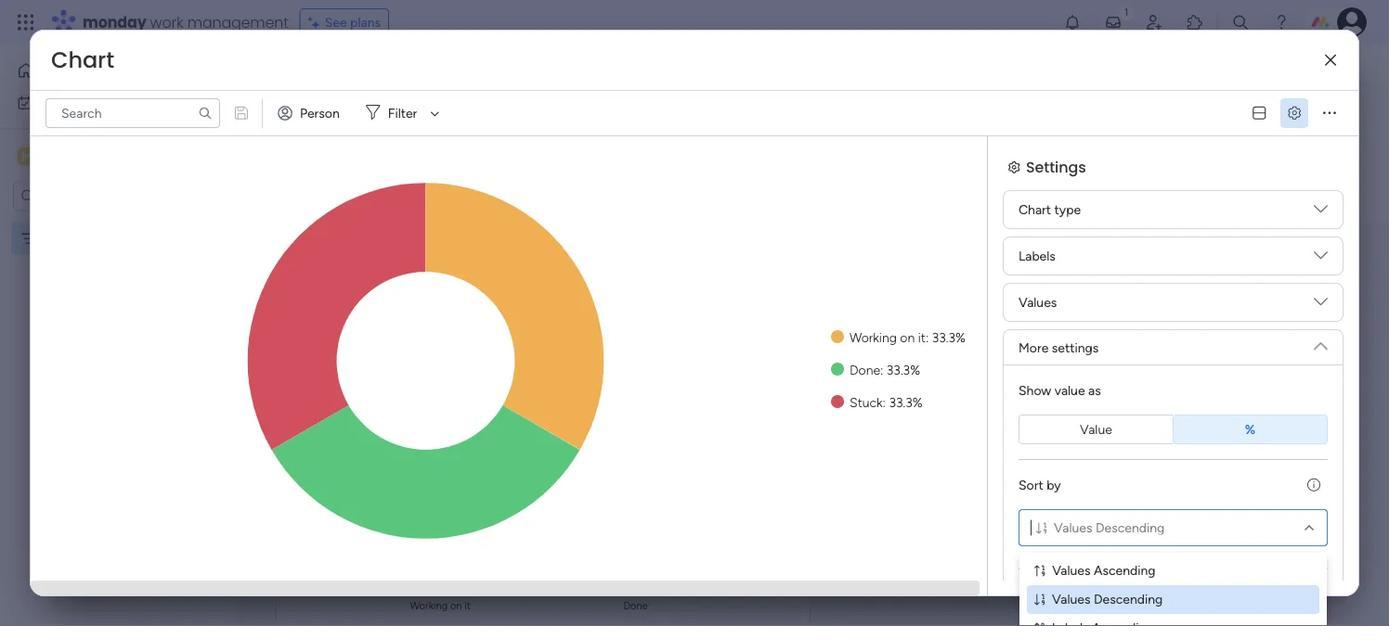 Task type: locate. For each thing, give the bounding box(es) containing it.
descending down ascending
[[1094, 592, 1163, 608]]

dapulse dropdown down arrow image for more settings
[[1314, 333, 1328, 353]]

filter
[[388, 105, 417, 121]]

: up stuck : 33.3%
[[881, 362, 884, 378]]

monday
[[83, 12, 146, 33]]

working
[[850, 330, 897, 346]]

2 vertical spatial dapulse dropdown down arrow image
[[1314, 333, 1328, 353]]

0 vertical spatial :
[[926, 330, 929, 346]]

work down home
[[62, 95, 90, 111]]

board
[[369, 60, 435, 91]]

2 vertical spatial 33.3%
[[889, 395, 923, 411]]

1 vertical spatial 33.3%
[[887, 362, 920, 378]]

: down the done : 33.3%
[[883, 395, 886, 411]]

1 vertical spatial work
[[62, 95, 90, 111]]

add widget button
[[408, 109, 518, 138]]

sort by
[[1019, 477, 1061, 493]]

values descending for v2 number desc image
[[1052, 592, 1163, 608]]

My first board field
[[282, 60, 440, 92]]

filter button
[[358, 98, 446, 128]]

3 dapulse dropdown down arrow image from the top
[[1314, 333, 1328, 353]]

0 vertical spatial values descending
[[1054, 520, 1165, 536]]

1 dapulse dropdown down arrow image from the top
[[1314, 249, 1328, 270]]

dapulse x slim image
[[1325, 54, 1337, 67]]

new project button
[[281, 109, 369, 139]]

0 horizontal spatial work
[[62, 95, 90, 111]]

my up person popup button
[[287, 60, 319, 91]]

show value as
[[1019, 383, 1101, 398]]

descending up ascending
[[1096, 520, 1165, 536]]

workspace image
[[18, 146, 36, 167]]

stuck : 33.3%
[[850, 395, 923, 411]]

1 image
[[1118, 1, 1135, 22]]

dapulse dropdown down arrow image
[[1314, 202, 1328, 223]]

workspace
[[79, 148, 152, 165]]

work right monday
[[150, 12, 183, 33]]

my
[[287, 60, 319, 91], [41, 95, 59, 111]]

values right v2 number asc image
[[1052, 563, 1091, 579]]

0 vertical spatial dapulse dropdown down arrow image
[[1314, 249, 1328, 270]]

33.3% down the done : 33.3%
[[889, 395, 923, 411]]

help image
[[1272, 13, 1291, 32]]

0 horizontal spatial chart
[[51, 45, 114, 76]]

my for my first board
[[287, 60, 319, 91]]

work inside my work 'button'
[[62, 95, 90, 111]]

0 vertical spatial chart
[[51, 45, 114, 76]]

values descending up values ascending
[[1054, 520, 1165, 536]]

0 vertical spatial descending
[[1096, 520, 1165, 536]]

search everything image
[[1232, 13, 1250, 32]]

values descending
[[1054, 520, 1165, 536], [1052, 592, 1163, 608]]

values ascending
[[1052, 563, 1156, 579]]

plans
[[350, 14, 381, 30]]

apps image
[[1186, 13, 1205, 32]]

add widget
[[442, 116, 510, 131]]

1 vertical spatial my
[[41, 95, 59, 111]]

chart main content
[[246, 225, 1389, 627]]

: right on
[[926, 330, 929, 346]]

work
[[150, 12, 183, 33], [62, 95, 90, 111]]

my inside 'button'
[[41, 95, 59, 111]]

1 vertical spatial dapulse dropdown down arrow image
[[1314, 295, 1328, 316]]

working on it : 33.3%
[[850, 330, 966, 346]]

see plans button
[[300, 8, 389, 36]]

0 vertical spatial my
[[287, 60, 319, 91]]

2 horizontal spatial chart
[[1019, 202, 1051, 218]]

1 horizontal spatial chart
[[306, 251, 353, 275]]

value button
[[1019, 415, 1173, 445]]

type
[[1055, 202, 1081, 218]]

home button
[[11, 56, 200, 85]]

: for stuck : 33.3%
[[883, 395, 886, 411]]

as
[[1089, 383, 1101, 398]]

john smith image
[[1337, 7, 1367, 37]]

1 horizontal spatial work
[[150, 12, 183, 33]]

:
[[926, 330, 929, 346], [881, 362, 884, 378], [883, 395, 886, 411]]

1 horizontal spatial my
[[287, 60, 319, 91]]

values right v2 number desc icon
[[1054, 520, 1093, 536]]

person button
[[270, 98, 351, 128]]

1 vertical spatial descending
[[1094, 592, 1163, 608]]

my work
[[41, 95, 90, 111]]

list box
[[0, 219, 237, 505]]

more settings
[[1019, 340, 1099, 356]]

add
[[442, 116, 466, 131]]

show
[[1019, 383, 1052, 398]]

0 horizontal spatial my
[[41, 95, 59, 111]]

sort
[[1019, 477, 1044, 493]]

value
[[1055, 383, 1085, 398]]

33.3%
[[932, 330, 966, 346], [887, 362, 920, 378], [889, 395, 923, 411]]

dapulse dropdown down arrow image
[[1314, 249, 1328, 270], [1314, 295, 1328, 316], [1314, 333, 1328, 353]]

values
[[1019, 295, 1057, 311], [1054, 520, 1093, 536], [1052, 563, 1091, 579], [1052, 592, 1091, 608]]

my inside field
[[287, 60, 319, 91]]

1 vertical spatial :
[[881, 362, 884, 378]]

done : 33.3%
[[850, 362, 920, 378]]

1 vertical spatial values descending
[[1052, 592, 1163, 608]]

values for v2 number asc image
[[1052, 563, 1091, 579]]

0 vertical spatial work
[[150, 12, 183, 33]]

see plans
[[325, 14, 381, 30]]

33.3% right it
[[932, 330, 966, 346]]

2 vertical spatial :
[[883, 395, 886, 411]]

monday work management
[[83, 12, 289, 33]]

values for v2 number desc icon
[[1054, 520, 1093, 536]]

my work button
[[11, 88, 200, 117]]

v2 number desc image
[[1037, 522, 1047, 535]]

done
[[850, 362, 881, 378]]

it
[[918, 330, 926, 346]]

values right v2 number desc image
[[1052, 592, 1091, 608]]

Filter dashboard by text search field
[[46, 98, 220, 128]]

work for monday
[[150, 12, 183, 33]]

more dots image
[[1324, 107, 1337, 120]]

2 dapulse dropdown down arrow image from the top
[[1314, 295, 1328, 316]]

option
[[0, 222, 237, 226]]

33.3% down on
[[887, 362, 920, 378]]

values descending down values ascending
[[1052, 592, 1163, 608]]

management
[[187, 12, 289, 33]]

invite members image
[[1145, 13, 1164, 32]]

home
[[43, 63, 78, 78]]

my down home
[[41, 95, 59, 111]]

descending
[[1096, 520, 1165, 536], [1094, 592, 1163, 608]]

None search field
[[46, 98, 220, 128]]

chart
[[51, 45, 114, 76], [1019, 202, 1051, 218], [306, 251, 353, 275]]

main workspace
[[43, 148, 152, 165]]

2 vertical spatial chart
[[306, 251, 353, 275]]

%
[[1245, 422, 1256, 438]]



Task type: describe. For each thing, give the bounding box(es) containing it.
% button
[[1173, 415, 1328, 445]]

descending for v2 number desc image
[[1094, 592, 1163, 608]]

new project
[[289, 116, 361, 132]]

33.3% for stuck : 33.3%
[[889, 395, 923, 411]]

first
[[324, 60, 364, 91]]

inbox image
[[1104, 13, 1123, 32]]

notifications image
[[1063, 13, 1082, 32]]

dapulse dropdown down arrow image for values
[[1314, 295, 1328, 316]]

on
[[900, 330, 915, 346]]

v2 number asc image
[[1035, 565, 1045, 579]]

see
[[325, 14, 347, 30]]

value
[[1080, 422, 1113, 438]]

select product image
[[17, 13, 35, 32]]

33.3% for done : 33.3%
[[887, 362, 920, 378]]

settings
[[1052, 340, 1099, 356]]

v2 az asc image
[[1035, 623, 1045, 627]]

by
[[1047, 477, 1061, 493]]

0 vertical spatial 33.3%
[[932, 330, 966, 346]]

values for v2 number desc image
[[1052, 592, 1091, 608]]

widget
[[469, 116, 510, 131]]

my for my work
[[41, 95, 59, 111]]

1 vertical spatial chart
[[1019, 202, 1051, 218]]

ascending
[[1094, 563, 1156, 579]]

Chart field
[[46, 45, 119, 76]]

m
[[21, 149, 32, 164]]

settings
[[1026, 156, 1086, 177]]

chart type
[[1019, 202, 1081, 218]]

v2 split view image
[[1253, 107, 1266, 120]]

values descending for v2 number desc icon
[[1054, 520, 1165, 536]]

Search field
[[549, 111, 605, 137]]

descending for v2 number desc icon
[[1096, 520, 1165, 536]]

chart inside main content
[[306, 251, 353, 275]]

my first board
[[287, 60, 435, 91]]

workspace selection element
[[18, 145, 155, 170]]

dapulse dropdown down arrow image for labels
[[1314, 249, 1328, 270]]

v2 info image
[[1308, 477, 1321, 493]]

project
[[319, 116, 361, 132]]

arrow down image
[[424, 102, 446, 124]]

labels
[[1019, 248, 1056, 264]]

v2 settings line image
[[1288, 107, 1301, 120]]

person
[[300, 105, 340, 121]]

new
[[289, 116, 316, 132]]

main
[[43, 148, 75, 165]]

v2 number desc image
[[1035, 594, 1045, 607]]

: for done : 33.3%
[[881, 362, 884, 378]]

work for my
[[62, 95, 90, 111]]

values up more
[[1019, 295, 1057, 311]]

more
[[1019, 340, 1049, 356]]

stuck
[[850, 395, 883, 411]]

search image
[[198, 106, 213, 121]]



Task type: vqa. For each thing, say whether or not it's contained in the screenshot.
New Project
yes



